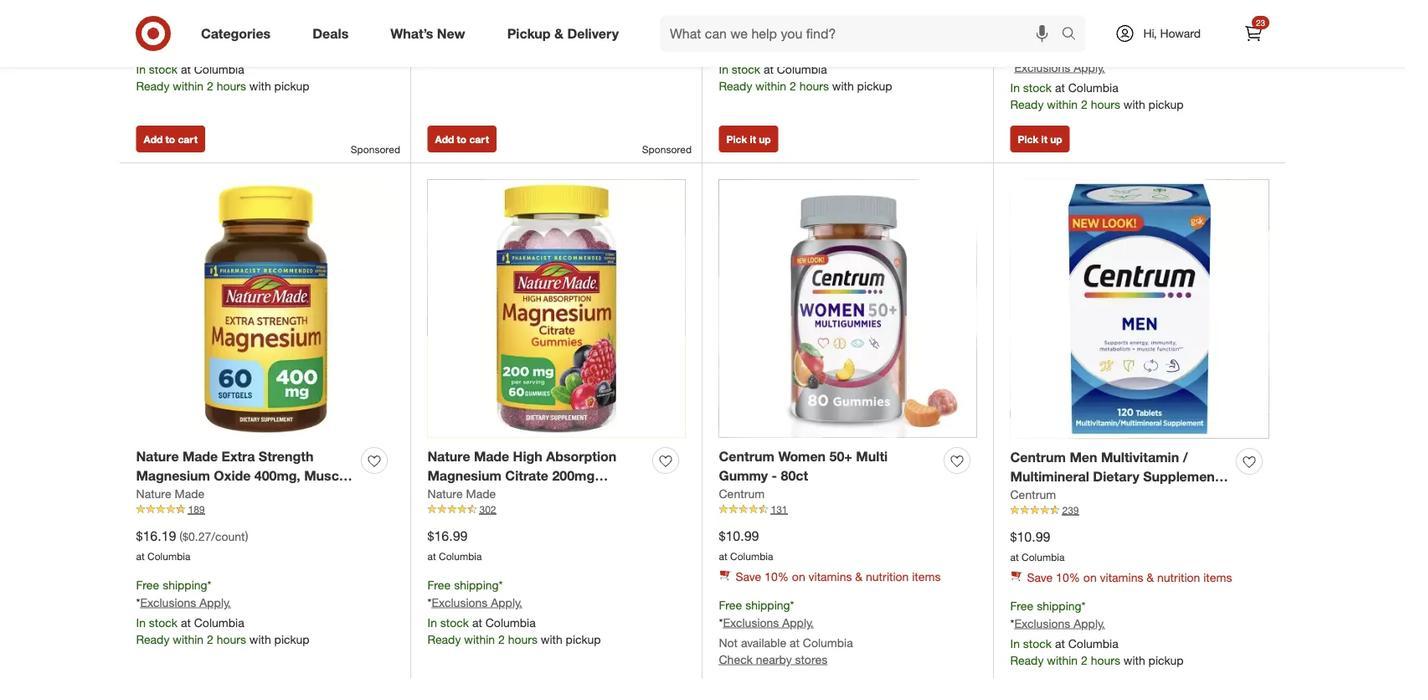 Task type: locate. For each thing, give the bounding box(es) containing it.
1 add to cart button from the left
[[136, 126, 205, 152]]

$10.99 down the gummy
[[719, 528, 759, 544]]

1 horizontal spatial pick it up button
[[1011, 126, 1070, 152]]

1 nature made from the left
[[136, 486, 204, 501]]

0 horizontal spatial save
[[736, 569, 762, 584]]

1 horizontal spatial centrum link
[[1011, 486, 1056, 503]]

60ct inside nature made high absorption magnesium citrate 200mg vitamin gummies - 60ct
[[553, 487, 580, 503]]

1 sponsored from the left
[[351, 143, 400, 156]]

nutrition
[[866, 569, 909, 584], [1158, 570, 1200, 585]]

items for centrum women 50+ multi gummy - 80ct
[[912, 569, 941, 584]]

60ct
[[553, 487, 580, 503], [202, 506, 229, 522]]

0 horizontal spatial add
[[144, 133, 163, 145]]

at inside $16.99 at columbia
[[428, 550, 436, 563]]

60ct down 200mg
[[553, 487, 580, 503]]

add to cart for sponsored
[[144, 133, 198, 145]]

add for sponsored
[[144, 133, 163, 145]]

1 horizontal spatial nutrition
[[1158, 570, 1200, 585]]

centrum link down multimineral
[[1011, 486, 1056, 503]]

$10.99 at columbia for centrum men multivitamin / multimineral dietary supplement tablets - 120ct
[[1011, 529, 1065, 563]]

0 horizontal spatial sponsored
[[351, 143, 400, 156]]

0 horizontal spatial nature made
[[136, 486, 204, 501]]

nature made high absorption magnesium citrate 200mg vitamin gummies - 60ct image
[[428, 180, 686, 438], [428, 180, 686, 438]]

to
[[165, 133, 175, 145], [457, 133, 467, 145]]

0 horizontal spatial pick it up button
[[719, 126, 779, 152]]

pickup
[[274, 78, 310, 93], [857, 78, 892, 93], [1149, 97, 1184, 111], [274, 632, 310, 646], [566, 632, 601, 646], [1149, 653, 1184, 667]]

vitamins down 239 link
[[1100, 570, 1144, 585]]

0 horizontal spatial items
[[912, 569, 941, 584]]

to for *
[[457, 133, 467, 145]]

1 horizontal spatial $10.99 at columbia
[[1011, 529, 1065, 563]]

made up oxide
[[183, 449, 218, 465]]

save up free shipping * * exclusions apply. not available at columbia check nearby stores
[[736, 569, 762, 584]]

save 10% on vitamins & nutrition items down 239 link
[[1027, 570, 1232, 585]]

stock
[[149, 61, 178, 76], [732, 61, 761, 76], [1023, 80, 1052, 95], [149, 615, 178, 630], [440, 615, 469, 630], [1023, 636, 1052, 651]]

1 up from the left
[[759, 133, 771, 145]]

10%
[[765, 569, 789, 584], [1056, 570, 1080, 585]]

1 horizontal spatial magnesium
[[428, 468, 502, 484]]

0 horizontal spatial pick it up
[[727, 133, 771, 145]]

at inside the $16.19 ( $0.27 /count ) at columbia
[[136, 550, 145, 563]]

centrum women 50+ multi gummy - 80ct image
[[719, 180, 977, 438], [719, 180, 977, 438]]

1 horizontal spatial add to cart button
[[428, 126, 497, 152]]

it
[[750, 133, 756, 145], [1042, 133, 1048, 145]]

2 pick from the left
[[1018, 133, 1039, 145]]

- down multimineral
[[1059, 488, 1065, 504]]

1 horizontal spatial pick
[[1018, 133, 1039, 145]]

1 magnesium from the left
[[136, 468, 210, 484]]

1 add from the left
[[144, 133, 163, 145]]

save 10% on vitamins & nutrition items down 131 link
[[736, 569, 941, 584]]

- inside nature made high absorption magnesium citrate 200mg vitamin gummies - 60ct
[[543, 487, 549, 503]]

shipping inside free shipping * * exclusions apply. not available at columbia check nearby stores
[[746, 598, 790, 612]]

add to cart button for *
[[428, 126, 497, 152]]

muscle,
[[304, 468, 353, 484]]

sponsored
[[351, 143, 400, 156], [642, 143, 692, 156]]

oxide
[[214, 468, 251, 484]]

0 horizontal spatial up
[[759, 133, 771, 145]]

nature up the $16.99
[[428, 486, 463, 501]]

bone,
[[181, 487, 217, 503]]

1 horizontal spatial to
[[457, 133, 467, 145]]

add to cart for *
[[435, 133, 489, 145]]

nature
[[136, 449, 179, 465], [428, 449, 470, 465], [136, 486, 171, 501], [428, 486, 463, 501]]

nutrition down 131 link
[[866, 569, 909, 584]]

$0.27
[[183, 529, 211, 544]]

made left high
[[474, 449, 509, 465]]

at inside only ships with $35 orders free shipping * * exclusions apply. in stock at  columbia ready within 2 hours with pickup
[[1055, 80, 1065, 95]]

120ct
[[1069, 488, 1103, 504]]

exclusions inside only ships with $35 orders free shipping * * exclusions apply. in stock at  columbia ready within 2 hours with pickup
[[1015, 60, 1071, 75]]

0 horizontal spatial nature made link
[[136, 486, 204, 502]]

1 horizontal spatial nature made
[[428, 486, 496, 501]]

pick it up
[[727, 133, 771, 145], [1018, 133, 1063, 145]]

&
[[554, 25, 564, 42], [855, 569, 863, 584], [1147, 570, 1154, 585]]

categories
[[201, 25, 271, 42]]

10% up free shipping * * exclusions apply. not available at columbia check nearby stores
[[765, 569, 789, 584]]

1 vertical spatial 60ct
[[202, 506, 229, 522]]

1 to from the left
[[165, 133, 175, 145]]

2 sponsored from the left
[[642, 143, 692, 156]]

made inside nature made extra strength magnesium oxide 400mg, muscle, nerve, bone, heart support softgels - 60ct
[[183, 449, 218, 465]]

2 to from the left
[[457, 133, 467, 145]]

1 horizontal spatial 10%
[[1056, 570, 1080, 585]]

centrum up multimineral
[[1011, 449, 1066, 466]]

1 nature made link from the left
[[136, 486, 204, 502]]

centrum men multivitamin / multimineral dietary supplement tablets - 120ct image
[[1011, 180, 1269, 438], [1011, 180, 1269, 438]]

save
[[736, 569, 762, 584], [1027, 570, 1053, 585]]

on for dietary
[[1084, 570, 1097, 585]]

magnesium inside nature made extra strength magnesium oxide 400mg, muscle, nerve, bone, heart support softgels - 60ct
[[136, 468, 210, 484]]

2
[[207, 78, 213, 93], [790, 78, 796, 93], [1081, 97, 1088, 111], [207, 632, 213, 646], [498, 632, 505, 646], [1081, 653, 1088, 667]]

2 horizontal spatial &
[[1147, 570, 1154, 585]]

10% down the 239
[[1056, 570, 1080, 585]]

absorption
[[546, 449, 617, 465]]

hours
[[217, 78, 246, 93], [800, 78, 829, 93], [1091, 97, 1121, 111], [217, 632, 246, 646], [508, 632, 538, 646], [1091, 653, 1121, 667]]

1 add to cart from the left
[[144, 133, 198, 145]]

save down "tablets"
[[1027, 570, 1053, 585]]

131
[[771, 503, 788, 516]]

made up 302
[[466, 486, 496, 501]]

pickup & delivery link
[[493, 15, 640, 52]]

$10.99 at columbia down 131
[[719, 528, 773, 563]]

2 up from the left
[[1050, 133, 1063, 145]]

centrum down the gummy
[[719, 486, 765, 501]]

60ct inside nature made extra strength magnesium oxide 400mg, muscle, nerve, bone, heart support softgels - 60ct
[[202, 506, 229, 522]]

1 horizontal spatial add to cart
[[435, 133, 489, 145]]

- left 80ct
[[772, 468, 777, 484]]

0 horizontal spatial save 10% on vitamins & nutrition items
[[736, 569, 941, 584]]

$10.99
[[719, 528, 759, 544], [1011, 529, 1051, 545]]

1 horizontal spatial items
[[1204, 570, 1232, 585]]

2 nature made link from the left
[[428, 486, 496, 502]]

made
[[183, 449, 218, 465], [474, 449, 509, 465], [175, 486, 204, 501], [466, 486, 496, 501]]

& right pickup
[[554, 25, 564, 42]]

- down bone,
[[193, 506, 198, 522]]

nature inside nature made high absorption magnesium citrate 200mg vitamin gummies - 60ct
[[428, 449, 470, 465]]

made inside nature made high absorption magnesium citrate 200mg vitamin gummies - 60ct
[[474, 449, 509, 465]]

50+
[[830, 449, 853, 465]]

free inside free shipping * * exclusions apply. not available at columbia check nearby stores
[[719, 598, 742, 612]]

0 horizontal spatial 60ct
[[202, 506, 229, 522]]

nature up softgels
[[136, 486, 171, 501]]

1 horizontal spatial up
[[1050, 133, 1063, 145]]

nature made link up softgels
[[136, 486, 204, 502]]

23 link
[[1235, 15, 1272, 52]]

nature made
[[136, 486, 204, 501], [428, 486, 496, 501]]

nutrition down 239 link
[[1158, 570, 1200, 585]]

pickup inside only ships with $35 orders free shipping * * exclusions apply. in stock at  columbia ready within 2 hours with pickup
[[1149, 97, 1184, 111]]

$10.99 at columbia for centrum women 50+ multi gummy - 80ct
[[719, 528, 773, 563]]

0 horizontal spatial vitamins
[[809, 569, 852, 584]]

centrum down multimineral
[[1011, 487, 1056, 502]]

2 nature made from the left
[[428, 486, 496, 501]]

centrum for centrum women 50+ multi gummy - 80ct
[[719, 449, 775, 465]]

stock inside only ships with $35 orders free shipping * * exclusions apply. in stock at  columbia ready within 2 hours with pickup
[[1023, 80, 1052, 95]]

0 vertical spatial 60ct
[[553, 487, 580, 503]]

1 horizontal spatial sponsored
[[642, 143, 692, 156]]

10% for multimineral
[[1056, 570, 1080, 585]]

$10.99 at columbia down the 239
[[1011, 529, 1065, 563]]

400mg,
[[254, 468, 300, 484]]

orders
[[1101, 26, 1130, 39]]

with
[[1060, 26, 1079, 39], [249, 78, 271, 93], [832, 78, 854, 93], [1124, 97, 1146, 111], [249, 632, 271, 646], [541, 632, 563, 646], [1124, 653, 1146, 667]]

columbia
[[194, 61, 244, 76], [777, 61, 827, 76], [1069, 80, 1119, 95], [147, 550, 190, 563], [439, 550, 482, 563], [730, 550, 773, 563], [1022, 551, 1065, 563], [194, 615, 244, 630], [486, 615, 536, 630], [803, 635, 853, 650], [1069, 636, 1119, 651]]

/count
[[211, 529, 245, 544]]

at inside free shipping * * exclusions apply. not available at columbia check nearby stores
[[790, 635, 800, 650]]

-
[[772, 468, 777, 484], [543, 487, 549, 503], [1059, 488, 1065, 504], [193, 506, 198, 522]]

- inside the "centrum women 50+ multi gummy - 80ct"
[[772, 468, 777, 484]]

centrum inside the "centrum women 50+ multi gummy - 80ct"
[[719, 449, 775, 465]]

$10.99 down "tablets"
[[1011, 529, 1051, 545]]

vitamins
[[809, 569, 852, 584], [1100, 570, 1144, 585]]

1 pick from the left
[[727, 133, 747, 145]]

nature made link up 302
[[428, 486, 496, 502]]

0 horizontal spatial add to cart
[[144, 133, 198, 145]]

0 horizontal spatial to
[[165, 133, 175, 145]]

2 cart from the left
[[469, 133, 489, 145]]

2 pick it up from the left
[[1018, 133, 1063, 145]]

supplement
[[1143, 468, 1220, 485]]

pickup
[[507, 25, 551, 42]]

1 horizontal spatial &
[[855, 569, 863, 584]]

new
[[437, 25, 465, 42]]

add
[[144, 133, 163, 145], [435, 133, 454, 145]]

- inside centrum men multivitamin / multimineral dietary supplement tablets - 120ct
[[1059, 488, 1065, 504]]

in
[[136, 61, 146, 76], [719, 61, 729, 76], [1011, 80, 1020, 95], [136, 615, 146, 630], [428, 615, 437, 630], [1011, 636, 1020, 651]]

2 add to cart button from the left
[[428, 126, 497, 152]]

1 horizontal spatial pick it up
[[1018, 133, 1063, 145]]

exclusions apply. link
[[432, 27, 522, 42], [140, 41, 231, 56], [723, 41, 814, 56], [1015, 60, 1105, 75], [140, 595, 231, 610], [432, 595, 522, 610], [723, 615, 814, 630], [1015, 616, 1105, 631]]

0 horizontal spatial centrum link
[[719, 486, 765, 502]]

0 horizontal spatial 10%
[[765, 569, 789, 584]]

centrum link
[[719, 486, 765, 502], [1011, 486, 1056, 503]]

$10.99 at columbia
[[719, 528, 773, 563], [1011, 529, 1065, 563]]

within
[[173, 78, 204, 93], [756, 78, 787, 93], [1047, 97, 1078, 111], [173, 632, 204, 646], [464, 632, 495, 646], [1047, 653, 1078, 667]]

magnesium
[[136, 468, 210, 484], [428, 468, 502, 484]]

magnesium up the vitamin
[[428, 468, 502, 484]]

0 horizontal spatial cart
[[178, 133, 198, 145]]

vitamins down 131 link
[[809, 569, 852, 584]]

hours inside only ships with $35 orders free shipping * * exclusions apply. in stock at  columbia ready within 2 hours with pickup
[[1091, 97, 1121, 111]]

ready
[[136, 78, 170, 93], [719, 78, 752, 93], [1011, 97, 1044, 111], [136, 632, 170, 646], [428, 632, 461, 646], [1011, 653, 1044, 667]]

nature made link for nerve,
[[136, 486, 204, 502]]

add to cart button
[[136, 126, 205, 152], [428, 126, 497, 152]]

centrum link for centrum men multivitamin / multimineral dietary supplement tablets - 120ct
[[1011, 486, 1056, 503]]

0 horizontal spatial pick
[[727, 133, 747, 145]]

$16.19
[[136, 528, 176, 544]]

nature made extra strength magnesium oxide 400mg, muscle, nerve, bone, heart support softgels - 60ct image
[[136, 180, 394, 438], [136, 180, 394, 438]]

nature made link for gummies
[[428, 486, 496, 502]]

1 pick it up from the left
[[727, 133, 771, 145]]

nature for nature made extra strength magnesium oxide 400mg, muscle, nerve, bone, heart support softgels - 60ct link on the left bottom of the page
[[136, 449, 179, 465]]

2 add from the left
[[435, 133, 454, 145]]

& down 239 link
[[1147, 570, 1154, 585]]

vitamin
[[428, 487, 475, 503]]

& down 131 link
[[855, 569, 863, 584]]

0 horizontal spatial it
[[750, 133, 756, 145]]

magnesium inside nature made high absorption magnesium citrate 200mg vitamin gummies - 60ct
[[428, 468, 502, 484]]

60ct down bone,
[[202, 506, 229, 522]]

magnesium for gummies
[[428, 468, 502, 484]]

1 pick it up button from the left
[[719, 126, 779, 152]]

cart for sponsored
[[178, 133, 198, 145]]

)
[[245, 529, 248, 544]]

2 magnesium from the left
[[428, 468, 502, 484]]

save 10% on vitamins & nutrition items
[[736, 569, 941, 584], [1027, 570, 1232, 585]]

centrum link down the gummy
[[719, 486, 765, 502]]

centrum inside centrum men multivitamin / multimineral dietary supplement tablets - 120ct
[[1011, 449, 1066, 466]]

pick
[[727, 133, 747, 145], [1018, 133, 1039, 145]]

exclusions
[[432, 27, 488, 42], [140, 41, 196, 56], [723, 41, 779, 56], [1015, 60, 1071, 75], [140, 595, 196, 610], [432, 595, 488, 610], [723, 615, 779, 630], [1015, 616, 1071, 631]]

0 horizontal spatial magnesium
[[136, 468, 210, 484]]

1 horizontal spatial nature made link
[[428, 486, 496, 502]]

1 horizontal spatial save 10% on vitamins & nutrition items
[[1027, 570, 1232, 585]]

pick it up button
[[719, 126, 779, 152], [1011, 126, 1070, 152]]

add to cart
[[144, 133, 198, 145], [435, 133, 489, 145]]

1 horizontal spatial 60ct
[[553, 487, 580, 503]]

shipping
[[163, 24, 207, 39], [746, 24, 790, 39], [1037, 42, 1082, 57], [163, 578, 207, 592], [454, 578, 499, 592], [746, 598, 790, 612], [1037, 598, 1082, 613]]

0 horizontal spatial $10.99
[[719, 528, 759, 544]]

nature made up softgels
[[136, 486, 204, 501]]

what's
[[391, 25, 433, 42]]

made up 189
[[175, 486, 204, 501]]

0 horizontal spatial nutrition
[[866, 569, 909, 584]]

men
[[1070, 449, 1098, 466]]

on up free shipping * * exclusions apply. not available at columbia check nearby stores
[[792, 569, 805, 584]]

exclusions inside free shipping * * exclusions apply. not available at columbia check nearby stores
[[723, 615, 779, 630]]

2 add to cart from the left
[[435, 133, 489, 145]]

up
[[759, 133, 771, 145], [1050, 133, 1063, 145]]

vitamins for supplement
[[1100, 570, 1144, 585]]

on down '120ct'
[[1084, 570, 1097, 585]]

1 horizontal spatial save
[[1027, 570, 1053, 585]]

& for centrum women 50+ multi gummy - 80ct
[[855, 569, 863, 584]]

1 horizontal spatial on
[[1084, 570, 1097, 585]]

1 cart from the left
[[178, 133, 198, 145]]

What can we help you find? suggestions appear below search field
[[660, 15, 1066, 52]]

- inside nature made extra strength magnesium oxide 400mg, muscle, nerve, bone, heart support softgels - 60ct
[[193, 506, 198, 522]]

nutrition for centrum men multivitamin / multimineral dietary supplement tablets - 120ct
[[1158, 570, 1200, 585]]

1 horizontal spatial it
[[1042, 133, 1048, 145]]

on
[[792, 569, 805, 584], [1084, 570, 1097, 585]]

0 horizontal spatial on
[[792, 569, 805, 584]]

1 horizontal spatial vitamins
[[1100, 570, 1144, 585]]

centrum up the gummy
[[719, 449, 775, 465]]

0 horizontal spatial add to cart button
[[136, 126, 205, 152]]

131 link
[[719, 502, 977, 517]]

columbia inside the $16.19 ( $0.27 /count ) at columbia
[[147, 550, 190, 563]]

apply. inside free shipping * * exclusions apply. not available at columbia check nearby stores
[[782, 615, 814, 630]]

80ct
[[781, 468, 808, 484]]

gummies
[[479, 487, 540, 503]]

nature up the vitamin
[[428, 449, 470, 465]]

- down 'citrate'
[[543, 487, 549, 503]]

*
[[207, 24, 211, 39], [790, 24, 794, 39], [428, 27, 432, 42], [136, 41, 140, 56], [719, 41, 723, 56], [1082, 42, 1086, 57], [1011, 60, 1015, 75], [207, 578, 211, 592], [499, 578, 503, 592], [136, 595, 140, 610], [428, 595, 432, 610], [790, 598, 794, 612], [1082, 598, 1086, 613], [719, 615, 723, 630], [1011, 616, 1015, 631]]

1 horizontal spatial $10.99
[[1011, 529, 1051, 545]]

nature made up 302
[[428, 486, 496, 501]]

citrate
[[505, 468, 549, 484]]

magnesium up nerve,
[[136, 468, 210, 484]]

nature up nerve,
[[136, 449, 179, 465]]

centrum men multivitamin / multimineral dietary supplement tablets - 120ct
[[1011, 449, 1220, 504]]

1 horizontal spatial add
[[435, 133, 454, 145]]

$35
[[1082, 26, 1098, 39]]

cart
[[178, 133, 198, 145], [469, 133, 489, 145]]

nature inside nature made extra strength magnesium oxide 400mg, muscle, nerve, bone, heart support softgels - 60ct
[[136, 449, 179, 465]]

1 horizontal spatial cart
[[469, 133, 489, 145]]

0 horizontal spatial $10.99 at columbia
[[719, 528, 773, 563]]

nature made for gummies
[[428, 486, 496, 501]]

$16.99 at columbia
[[428, 528, 482, 563]]

at
[[181, 61, 191, 76], [764, 61, 774, 76], [1055, 80, 1065, 95], [136, 550, 145, 563], [428, 550, 436, 563], [719, 550, 728, 563], [1011, 551, 1019, 563], [181, 615, 191, 630], [472, 615, 482, 630], [790, 635, 800, 650], [1055, 636, 1065, 651]]



Task type: vqa. For each thing, say whether or not it's contained in the screenshot.
at inside Only ships with $35 orders Free shipping * * Exclusions Apply. In stock at  Columbia Ready within 2 hours with pickup
yes



Task type: describe. For each thing, give the bounding box(es) containing it.
howard
[[1160, 26, 1201, 41]]

nerve,
[[136, 487, 177, 503]]

shipping inside only ships with $35 orders free shipping * * exclusions apply. in stock at  columbia ready within 2 hours with pickup
[[1037, 42, 1082, 57]]

nature made high absorption magnesium citrate 200mg vitamin gummies - 60ct
[[428, 449, 617, 503]]

(
[[180, 529, 183, 544]]

only ships with $35 orders free shipping * * exclusions apply. in stock at  columbia ready within 2 hours with pickup
[[1011, 26, 1184, 111]]

free inside only ships with $35 orders free shipping * * exclusions apply. in stock at  columbia ready within 2 hours with pickup
[[1011, 42, 1034, 57]]

check nearby stores button
[[719, 651, 828, 668]]

items for centrum men multivitamin / multimineral dietary supplement tablets - 120ct
[[1204, 570, 1232, 585]]

deals
[[313, 25, 349, 42]]

nutrition for centrum women 50+ multi gummy - 80ct
[[866, 569, 909, 584]]

what's new
[[391, 25, 465, 42]]

nature made for nerve,
[[136, 486, 204, 501]]

239 link
[[1011, 503, 1269, 518]]

high
[[513, 449, 543, 465]]

nearby
[[756, 652, 792, 667]]

nature made extra strength magnesium oxide 400mg, muscle, nerve, bone, heart support softgels - 60ct link
[[136, 447, 355, 522]]

23
[[1256, 17, 1266, 28]]

cart for *
[[469, 133, 489, 145]]

/
[[1183, 449, 1188, 466]]

centrum for centrum men multivitamin / multimineral dietary supplement tablets - 120ct
[[1011, 449, 1066, 466]]

women
[[778, 449, 826, 465]]

within inside only ships with $35 orders free shipping * * exclusions apply. in stock at  columbia ready within 2 hours with pickup
[[1047, 97, 1078, 111]]

heart
[[221, 487, 257, 503]]

2 pick it up button from the left
[[1011, 126, 1070, 152]]

$10.99 for centrum men multivitamin / multimineral dietary supplement tablets - 120ct
[[1011, 529, 1051, 545]]

centrum link for centrum women 50+ multi gummy - 80ct
[[719, 486, 765, 502]]

free shipping * * exclusions apply. in stock at  columbia ready within 2 hours with pickup for nature made extra strength magnesium oxide 400mg, muscle, nerve, bone, heart support softgels - 60ct
[[136, 578, 310, 646]]

free shipping * * exclusions apply. in stock at  columbia ready within 2 hours with pickup for nature made high absorption magnesium citrate 200mg vitamin gummies - 60ct
[[428, 578, 601, 646]]

302
[[479, 503, 496, 516]]

centrum men multivitamin / multimineral dietary supplement tablets - 120ct link
[[1011, 448, 1230, 504]]

centrum women 50+ multi gummy - 80ct
[[719, 449, 888, 484]]

centrum women 50+ multi gummy - 80ct link
[[719, 447, 938, 486]]

$16.19 ( $0.27 /count ) at columbia
[[136, 528, 248, 563]]

multi
[[856, 449, 888, 465]]

multimineral
[[1011, 468, 1090, 485]]

2 inside only ships with $35 orders free shipping * * exclusions apply. in stock at  columbia ready within 2 hours with pickup
[[1081, 97, 1088, 111]]

add to cart button for sponsored
[[136, 126, 205, 152]]

* exclusions apply.
[[428, 27, 522, 42]]

columbia inside only ships with $35 orders free shipping * * exclusions apply. in stock at  columbia ready within 2 hours with pickup
[[1069, 80, 1119, 95]]

to for sponsored
[[165, 133, 175, 145]]

2 it from the left
[[1042, 133, 1048, 145]]

strength
[[259, 449, 314, 465]]

nature for 'nature made' link related to gummies
[[428, 486, 463, 501]]

save 10% on vitamins & nutrition items for 80ct
[[736, 569, 941, 584]]

$16.99
[[428, 528, 468, 544]]

save for centrum men multivitamin / multimineral dietary supplement tablets - 120ct
[[1027, 570, 1053, 585]]

hi, howard
[[1144, 26, 1201, 41]]

nature made extra strength magnesium oxide 400mg, muscle, nerve, bone, heart support softgels - 60ct
[[136, 449, 353, 522]]

hi,
[[1144, 26, 1157, 41]]

free shipping * * exclusions apply. in stock at  columbia ready within 2 hours with pickup for centrum men multivitamin / multimineral dietary supplement tablets - 120ct
[[1011, 598, 1184, 667]]

search
[[1054, 27, 1094, 43]]

check
[[719, 652, 753, 667]]

search button
[[1054, 15, 1094, 55]]

stores
[[795, 652, 828, 667]]

gummy
[[719, 468, 768, 484]]

189 link
[[136, 502, 394, 517]]

extra
[[222, 449, 255, 465]]

available
[[741, 635, 787, 650]]

only
[[1011, 26, 1031, 39]]

10% for gummy
[[765, 569, 789, 584]]

nature made high absorption magnesium citrate 200mg vitamin gummies - 60ct link
[[428, 447, 646, 503]]

what's new link
[[376, 15, 486, 52]]

$10.99 for centrum women 50+ multi gummy - 80ct
[[719, 528, 759, 544]]

support
[[260, 487, 312, 503]]

centrum for centrum men multivitamin / multimineral dietary supplement tablets - 120ct's centrum link
[[1011, 487, 1056, 502]]

delivery
[[567, 25, 619, 42]]

ready inside only ships with $35 orders free shipping * * exclusions apply. in stock at  columbia ready within 2 hours with pickup
[[1011, 97, 1044, 111]]

& for centrum men multivitamin / multimineral dietary supplement tablets - 120ct
[[1147, 570, 1154, 585]]

nature for 'nature made' link corresponding to nerve,
[[136, 486, 171, 501]]

239
[[1062, 504, 1079, 517]]

centrum for centrum link related to centrum women 50+ multi gummy - 80ct
[[719, 486, 765, 501]]

dietary
[[1093, 468, 1140, 485]]

200mg
[[552, 468, 595, 484]]

ships
[[1034, 26, 1058, 39]]

vitamins for 80ct
[[809, 569, 852, 584]]

save for centrum women 50+ multi gummy - 80ct
[[736, 569, 762, 584]]

in inside only ships with $35 orders free shipping * * exclusions apply. in stock at  columbia ready within 2 hours with pickup
[[1011, 80, 1020, 95]]

multivitamin
[[1101, 449, 1179, 466]]

nature for nature made high absorption magnesium citrate 200mg vitamin gummies - 60ct link
[[428, 449, 470, 465]]

deals link
[[298, 15, 370, 52]]

save 10% on vitamins & nutrition items for supplement
[[1027, 570, 1232, 585]]

pickup & delivery
[[507, 25, 619, 42]]

on for -
[[792, 569, 805, 584]]

not
[[719, 635, 738, 650]]

magnesium for nerve,
[[136, 468, 210, 484]]

1 it from the left
[[750, 133, 756, 145]]

free shipping * * exclusions apply. not available at columbia check nearby stores
[[719, 598, 853, 667]]

add for *
[[435, 133, 454, 145]]

189
[[188, 503, 205, 516]]

columbia inside free shipping * * exclusions apply. not available at columbia check nearby stores
[[803, 635, 853, 650]]

columbia inside $16.99 at columbia
[[439, 550, 482, 563]]

apply. inside only ships with $35 orders free shipping * * exclusions apply. in stock at  columbia ready within 2 hours with pickup
[[1074, 60, 1105, 75]]

302 link
[[428, 502, 686, 517]]

tablets
[[1011, 488, 1056, 504]]

0 horizontal spatial &
[[554, 25, 564, 42]]

categories link
[[187, 15, 292, 52]]

softgels
[[136, 506, 189, 522]]



